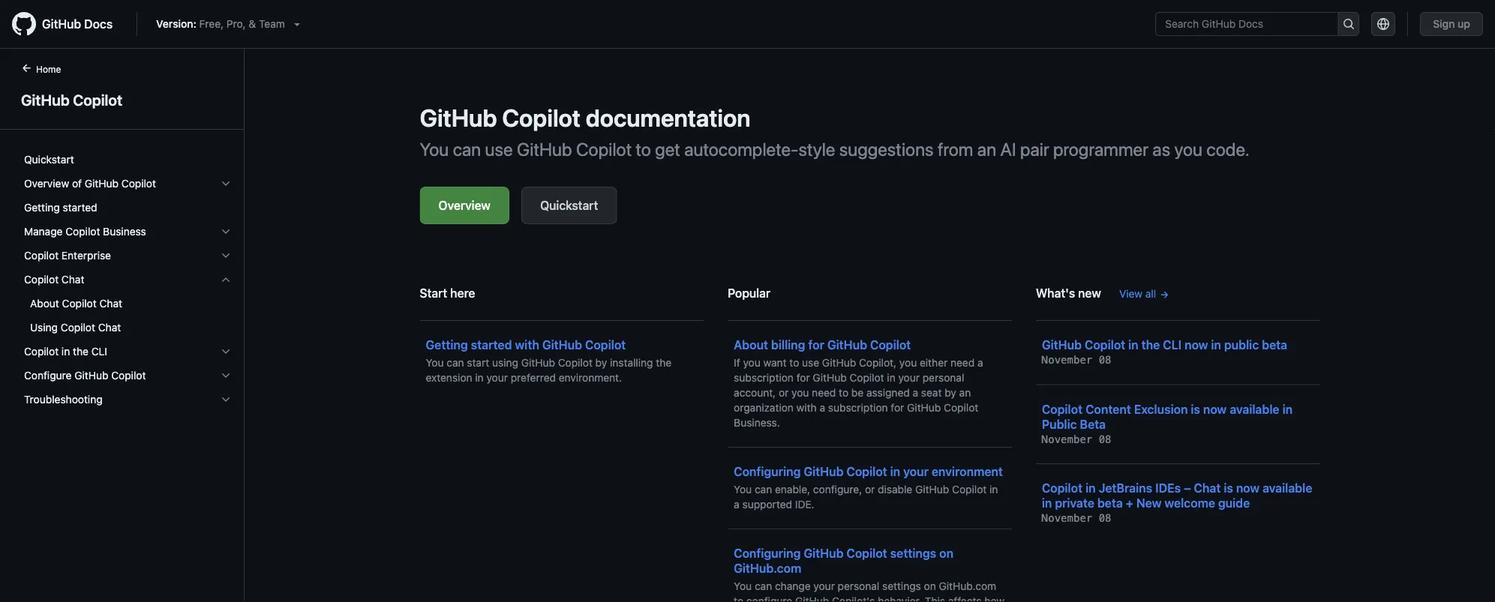 Task type: vqa. For each thing, say whether or not it's contained in the screenshot.
'Your' in the ABOUT GITHUB ENTERPRISE IMPORTER WITH GITHUB ENTERPRISE IMPORTER, YOU CAN MIGRATE YOUR ENTERPRISE TO GITHUB ENTERPRISE CLOUD FROM VARIOUS SOURCES.
no



Task type: describe. For each thing, give the bounding box(es) containing it.
with inside about billing for github copilot if you want to use github copilot, you either need a subscription for github copilot in your personal account, or you need to be assigned a seat by an organization  with a subscription for github copilot business.
[[797, 402, 817, 414]]

copilot in the cli button
[[18, 340, 238, 364]]

you inside configuring github copilot in your environment you can enable, configure, or disable github copilot in a supported ide.
[[734, 484, 752, 496]]

overview for overview of github copilot
[[24, 178, 69, 190]]

popular
[[728, 286, 771, 301]]

november for copilot
[[1042, 433, 1093, 446]]

copilot,
[[859, 357, 897, 369]]

about copilot chat
[[30, 298, 122, 310]]

getting started
[[24, 202, 97, 214]]

overview for overview
[[439, 199, 491, 213]]

cli inside github copilot in the cli now in public beta november 08
[[1164, 338, 1182, 352]]

copilot in the cli
[[24, 346, 107, 358]]

sc 9kayk9 0 image for copilot in the cli
[[220, 346, 232, 358]]

business.
[[734, 417, 780, 429]]

ai
[[1001, 139, 1017, 160]]

–
[[1184, 481, 1192, 496]]

personal inside configuring github copilot settings on github.com you can change your personal settings on github.com to configure github copilot's behavior. this affects ho
[[838, 581, 880, 593]]

of
[[72, 178, 82, 190]]

sign up link
[[1421, 12, 1484, 36]]

november for github
[[1042, 354, 1093, 367]]

use inside github copilot documentation you can use github copilot to get autocomplete-style suggestions from an ai pair programmer as you code.
[[485, 139, 513, 160]]

copilot chat element containing copilot chat
[[12, 268, 244, 340]]

copilot enterprise button
[[18, 244, 238, 268]]

welcome
[[1165, 496, 1216, 511]]

up
[[1458, 18, 1471, 30]]

copilot inside configuring github copilot settings on github.com you can change your personal settings on github.com to configure github copilot's behavior. this affects ho
[[847, 547, 888, 561]]

in inside getting started with github copilot you can start using github copilot by installing the extension in your preferred environment.
[[475, 372, 484, 384]]

cli inside dropdown button
[[91, 346, 107, 358]]

free,
[[199, 18, 224, 30]]

you inside configuring github copilot settings on github.com you can change your personal settings on github.com to configure github copilot's behavior. this affects ho
[[734, 581, 752, 593]]

github copilot documentation you can use github copilot to get autocomplete-style suggestions from an ai pair programmer as you code.
[[420, 104, 1250, 160]]

environment
[[932, 465, 1003, 479]]

configure github copilot
[[24, 370, 146, 382]]

is inside copilot in jetbrains ides – chat is now available in private beta + new welcome guide november 08
[[1224, 481, 1234, 496]]

pro,
[[227, 18, 246, 30]]

docs
[[84, 17, 113, 31]]

preferred
[[511, 372, 556, 384]]

0 horizontal spatial need
[[812, 387, 836, 399]]

personal inside about billing for github copilot if you want to use github copilot, you either need a subscription for github copilot in your personal account, or you need to be assigned a seat by an organization  with a subscription for github copilot business.
[[923, 372, 965, 384]]

using
[[492, 357, 519, 369]]

new
[[1137, 496, 1162, 511]]

as
[[1153, 139, 1171, 160]]

configure,
[[814, 484, 863, 496]]

your inside about billing for github copilot if you want to use github copilot, you either need a subscription for github copilot in your personal account, or you need to be assigned a seat by an organization  with a subscription for github copilot business.
[[899, 372, 920, 384]]

an inside about billing for github copilot if you want to use github copilot, you either need a subscription for github copilot in your personal account, or you need to be assigned a seat by an organization  with a subscription for github copilot business.
[[960, 387, 971, 399]]

using
[[30, 322, 58, 334]]

0 vertical spatial settings
[[891, 547, 937, 561]]

use inside about billing for github copilot if you want to use github copilot, you either need a subscription for github copilot in your personal account, or you need to be assigned a seat by an organization  with a subscription for github copilot business.
[[802, 357, 820, 369]]

sign up
[[1434, 18, 1471, 30]]

github docs link
[[12, 12, 125, 36]]

here
[[450, 286, 475, 301]]

github inside github docs link
[[42, 17, 81, 31]]

can inside configuring github copilot in your environment you can enable, configure, or disable github copilot in a supported ide.
[[755, 484, 772, 496]]

0 vertical spatial on
[[940, 547, 954, 561]]

view all link
[[1120, 286, 1170, 302]]

now inside the copilot content exclusion is now available in public beta november 08
[[1204, 402, 1227, 417]]

this
[[925, 596, 946, 603]]

0 vertical spatial subscription
[[734, 372, 794, 384]]

0 horizontal spatial on
[[924, 581, 936, 593]]

your inside getting started with github copilot you can start using github copilot by installing the extension in your preferred environment.
[[487, 372, 508, 384]]

overview of github copilot button
[[18, 172, 238, 196]]

troubleshooting
[[24, 394, 103, 406]]

home link
[[15, 62, 85, 77]]

be
[[852, 387, 864, 399]]

your inside configuring github copilot in your environment you can enable, configure, or disable github copilot in a supported ide.
[[904, 465, 929, 479]]

chat inside dropdown button
[[61, 274, 84, 286]]

copilot inside copilot in jetbrains ides – chat is now available in private beta + new welcome guide november 08
[[1042, 481, 1083, 496]]

available inside the copilot content exclusion is now available in public beta november 08
[[1230, 402, 1280, 417]]

getting started link
[[18, 196, 238, 220]]

you up organization
[[792, 387, 809, 399]]

if
[[734, 357, 741, 369]]

public
[[1225, 338, 1260, 352]]

copilot inside github copilot in the cli now in public beta november 08
[[1085, 338, 1126, 352]]

ides
[[1156, 481, 1181, 496]]

chat down 'about copilot chat' link on the left of page
[[98, 322, 121, 334]]

github copilot element
[[0, 61, 245, 601]]

0 vertical spatial github.com
[[734, 562, 802, 576]]

all
[[1146, 288, 1157, 300]]

start
[[420, 286, 447, 301]]

beta
[[1080, 417, 1106, 432]]

the inside dropdown button
[[73, 346, 88, 358]]

github copilot in the cli now in public beta november 08
[[1042, 338, 1288, 367]]

copilot chat button
[[18, 268, 238, 292]]

1 horizontal spatial quickstart
[[540, 199, 598, 213]]

08 for copilot
[[1099, 354, 1112, 367]]

a inside configuring github copilot in your environment you can enable, configure, or disable github copilot in a supported ide.
[[734, 499, 740, 511]]

you right if on the left bottom of the page
[[743, 357, 761, 369]]

quickstart inside github copilot element
[[24, 153, 74, 166]]

about for billing
[[734, 338, 769, 352]]

autocomplete-
[[685, 139, 799, 160]]

billing
[[772, 338, 806, 352]]

seat
[[922, 387, 942, 399]]

0 vertical spatial for
[[809, 338, 825, 352]]

november inside copilot in jetbrains ides – chat is now available in private beta + new welcome guide november 08
[[1042, 513, 1093, 525]]

manage
[[24, 226, 63, 238]]

1 horizontal spatial github.com
[[939, 581, 997, 593]]

you inside github copilot documentation you can use github copilot to get autocomplete-style suggestions from an ai pair programmer as you code.
[[420, 139, 449, 160]]

want
[[764, 357, 787, 369]]

chat inside copilot in jetbrains ides – chat is now available in private beta + new welcome guide november 08
[[1194, 481, 1221, 496]]

installing
[[610, 357, 653, 369]]

to down billing
[[790, 357, 800, 369]]

manage copilot business
[[24, 226, 146, 238]]

1 vertical spatial subscription
[[828, 402, 888, 414]]

troubleshooting button
[[18, 388, 238, 412]]

configuring for configuring github copilot in your environment
[[734, 465, 801, 479]]

by inside about billing for github copilot if you want to use github copilot, you either need a subscription for github copilot in your personal account, or you need to be assigned a seat by an organization  with a subscription for github copilot business.
[[945, 387, 957, 399]]

get
[[655, 139, 681, 160]]

a right organization
[[820, 402, 826, 414]]

available inside copilot in jetbrains ides – chat is now available in private beta + new welcome guide november 08
[[1263, 481, 1313, 496]]

jetbrains
[[1099, 481, 1153, 496]]

assigned
[[867, 387, 910, 399]]

started for getting started
[[63, 202, 97, 214]]

github copilot link
[[18, 89, 226, 111]]

configure
[[24, 370, 72, 382]]

you inside getting started with github copilot you can start using github copilot by installing the extension in your preferred environment.
[[426, 357, 444, 369]]

can inside github copilot documentation you can use github copilot to get autocomplete-style suggestions from an ai pair programmer as you code.
[[453, 139, 481, 160]]

start here
[[420, 286, 475, 301]]

account,
[[734, 387, 776, 399]]

is inside the copilot content exclusion is now available in public beta november 08
[[1191, 402, 1201, 417]]

configuring github copilot settings on github.com you can change your personal settings on github.com to configure github copilot's behavior. this affects ho
[[734, 547, 1005, 603]]

copilot enterprise
[[24, 250, 111, 262]]

copilot's
[[832, 596, 875, 603]]

08 for content
[[1099, 433, 1112, 446]]

november 08 element for in
[[1042, 513, 1112, 525]]

in inside dropdown button
[[61, 346, 70, 358]]

exclusion
[[1135, 402, 1188, 417]]

what's
[[1036, 286, 1076, 301]]

public
[[1042, 417, 1077, 432]]

github inside github copilot link
[[21, 91, 70, 108]]

to inside github copilot documentation you can use github copilot to get autocomplete-style suggestions from an ai pair programmer as you code.
[[636, 139, 651, 160]]

using copilot chat
[[30, 322, 121, 334]]

0 vertical spatial quickstart link
[[18, 148, 238, 172]]

configure github copilot button
[[18, 364, 238, 388]]



Task type: locate. For each thing, give the bounding box(es) containing it.
now left public
[[1185, 338, 1209, 352]]

configuring up enable,
[[734, 465, 801, 479]]

the up "configure github copilot"
[[73, 346, 88, 358]]

configuring inside configuring github copilot settings on github.com you can change your personal settings on github.com to configure github copilot's behavior. this affects ho
[[734, 547, 801, 561]]

sc 9kayk9 0 image inside configure github copilot dropdown button
[[220, 370, 232, 382]]

team
[[259, 18, 285, 30]]

0 vertical spatial started
[[63, 202, 97, 214]]

about inside github copilot element
[[30, 298, 59, 310]]

getting inside github copilot element
[[24, 202, 60, 214]]

your right change
[[814, 581, 835, 593]]

november 08 element
[[1042, 354, 1112, 367], [1042, 433, 1112, 446], [1042, 513, 1112, 525]]

chat up about copilot chat
[[61, 274, 84, 286]]

to inside configuring github copilot settings on github.com you can change your personal settings on github.com to configure github copilot's behavior. this affects ho
[[734, 596, 744, 603]]

an left 'ai' on the top
[[978, 139, 997, 160]]

0 horizontal spatial getting
[[24, 202, 60, 214]]

1 horizontal spatial on
[[940, 547, 954, 561]]

use up overview link
[[485, 139, 513, 160]]

sc 9kayk9 0 image
[[220, 178, 232, 190], [220, 226, 232, 238], [220, 346, 232, 358], [220, 370, 232, 382]]

2 sc 9kayk9 0 image from the top
[[220, 226, 232, 238]]

1 horizontal spatial is
[[1224, 481, 1234, 496]]

1 vertical spatial with
[[797, 402, 817, 414]]

copilot in jetbrains ides – chat is now available in private beta + new welcome guide november 08
[[1042, 481, 1313, 525]]

search image
[[1343, 18, 1355, 30]]

triangle down image
[[291, 18, 303, 30]]

started down "of"
[[63, 202, 97, 214]]

2 08 from the top
[[1099, 433, 1112, 446]]

1 horizontal spatial by
[[945, 387, 957, 399]]

0 horizontal spatial use
[[485, 139, 513, 160]]

now inside github copilot in the cli now in public beta november 08
[[1185, 338, 1209, 352]]

by up environment.
[[596, 357, 607, 369]]

0 vertical spatial by
[[596, 357, 607, 369]]

0 horizontal spatial with
[[515, 338, 540, 352]]

to left configure
[[734, 596, 744, 603]]

2 november 08 element from the top
[[1042, 433, 1112, 446]]

overview of github copilot
[[24, 178, 156, 190]]

subscription down be
[[828, 402, 888, 414]]

behavior.
[[878, 596, 922, 603]]

beta left '+'
[[1098, 496, 1123, 511]]

november 08 element up content
[[1042, 354, 1112, 367]]

sc 9kayk9 0 image inside overview of github copilot dropdown button
[[220, 178, 232, 190]]

1 vertical spatial available
[[1263, 481, 1313, 496]]

0 horizontal spatial an
[[960, 387, 971, 399]]

beta inside github copilot in the cli now in public beta november 08
[[1263, 338, 1288, 352]]

sc 9kayk9 0 image for chat
[[220, 274, 232, 286]]

1 vertical spatial an
[[960, 387, 971, 399]]

settings
[[891, 547, 937, 561], [883, 581, 922, 593]]

1 horizontal spatial quickstart link
[[522, 187, 617, 224]]

environment.
[[559, 372, 622, 384]]

0 horizontal spatial started
[[63, 202, 97, 214]]

to left be
[[839, 387, 849, 399]]

quickstart
[[24, 153, 74, 166], [540, 199, 598, 213]]

using copilot chat link
[[18, 316, 238, 340]]

0 horizontal spatial cli
[[91, 346, 107, 358]]

now inside copilot in jetbrains ides – chat is now available in private beta + new welcome guide november 08
[[1237, 481, 1260, 496]]

your up disable
[[904, 465, 929, 479]]

08 down beta
[[1099, 433, 1112, 446]]

with right organization
[[797, 402, 817, 414]]

available
[[1230, 402, 1280, 417], [1263, 481, 1313, 496]]

2 vertical spatial for
[[891, 402, 905, 414]]

chat
[[61, 274, 84, 286], [99, 298, 122, 310], [98, 322, 121, 334], [1194, 481, 1221, 496]]

the inside getting started with github copilot you can start using github copilot by installing the extension in your preferred environment.
[[656, 357, 672, 369]]

sc 9kayk9 0 image for enterprise
[[220, 250, 232, 262]]

can inside getting started with github copilot you can start using github copilot by installing the extension in your preferred environment.
[[447, 357, 464, 369]]

2 configuring from the top
[[734, 547, 801, 561]]

you up supported
[[734, 484, 752, 496]]

for right billing
[[809, 338, 825, 352]]

0 vertical spatial overview
[[24, 178, 69, 190]]

november 08 element down the private
[[1042, 513, 1112, 525]]

0 horizontal spatial overview
[[24, 178, 69, 190]]

0 horizontal spatial beta
[[1098, 496, 1123, 511]]

0 horizontal spatial quickstart link
[[18, 148, 238, 172]]

getting up extension
[[426, 338, 468, 352]]

can up extension
[[447, 357, 464, 369]]

guide
[[1219, 496, 1251, 511]]

can
[[453, 139, 481, 160], [447, 357, 464, 369], [755, 484, 772, 496], [755, 581, 772, 593]]

personal down either
[[923, 372, 965, 384]]

copilot chat element containing about copilot chat
[[12, 292, 244, 340]]

the inside github copilot in the cli now in public beta november 08
[[1142, 338, 1161, 352]]

now up guide
[[1237, 481, 1260, 496]]

configuring github copilot in your environment you can enable, configure, or disable github copilot in a supported ide.
[[734, 465, 1003, 511]]

1 horizontal spatial subscription
[[828, 402, 888, 414]]

you up overview link
[[420, 139, 449, 160]]

2 vertical spatial november 08 element
[[1042, 513, 1112, 525]]

chat down copilot chat dropdown button
[[99, 298, 122, 310]]

0 vertical spatial configuring
[[734, 465, 801, 479]]

supported
[[743, 499, 793, 511]]

0 vertical spatial use
[[485, 139, 513, 160]]

from
[[938, 139, 974, 160]]

2 vertical spatial now
[[1237, 481, 1260, 496]]

1 horizontal spatial the
[[656, 357, 672, 369]]

with inside getting started with github copilot you can start using github copilot by installing the extension in your preferred environment.
[[515, 338, 540, 352]]

0 horizontal spatial the
[[73, 346, 88, 358]]

version: free, pro, & team
[[156, 18, 285, 30]]

for down billing
[[797, 372, 810, 384]]

sc 9kayk9 0 image
[[220, 250, 232, 262], [220, 274, 232, 286], [220, 394, 232, 406]]

1 vertical spatial november
[[1042, 433, 1093, 446]]

or inside configuring github copilot in your environment you can enable, configure, or disable github copilot in a supported ide.
[[865, 484, 875, 496]]

suggestions
[[840, 139, 934, 160]]

sc 9kayk9 0 image inside the manage copilot business dropdown button
[[220, 226, 232, 238]]

personal up copilot's
[[838, 581, 880, 593]]

0 horizontal spatial is
[[1191, 402, 1201, 417]]

github inside overview of github copilot dropdown button
[[85, 178, 119, 190]]

sc 9kayk9 0 image inside copilot chat dropdown button
[[220, 274, 232, 286]]

about inside about billing for github copilot if you want to use github copilot, you either need a subscription for github copilot in your personal account, or you need to be assigned a seat by an organization  with a subscription for github copilot business.
[[734, 338, 769, 352]]

copilot chat element
[[12, 268, 244, 340], [12, 292, 244, 340]]

is
[[1191, 402, 1201, 417], [1224, 481, 1234, 496]]

08 inside github copilot in the cli now in public beta november 08
[[1099, 354, 1112, 367]]

3 sc 9kayk9 0 image from the top
[[220, 394, 232, 406]]

your down the using
[[487, 372, 508, 384]]

1 vertical spatial settings
[[883, 581, 922, 593]]

overview link
[[420, 187, 510, 224]]

select language: current language is english image
[[1378, 18, 1390, 30]]

about up if on the left bottom of the page
[[734, 338, 769, 352]]

disable
[[878, 484, 913, 496]]

1 vertical spatial overview
[[439, 199, 491, 213]]

sign
[[1434, 18, 1456, 30]]

an inside github copilot documentation you can use github copilot to get autocomplete-style suggestions from an ai pair programmer as you code.
[[978, 139, 997, 160]]

1 horizontal spatial an
[[978, 139, 997, 160]]

github.com up configure
[[734, 562, 802, 576]]

code.
[[1207, 139, 1250, 160]]

github copilot
[[21, 91, 122, 108]]

github inside configure github copilot dropdown button
[[74, 370, 108, 382]]

2 horizontal spatial the
[[1142, 338, 1161, 352]]

getting
[[24, 202, 60, 214], [426, 338, 468, 352]]

organization
[[734, 402, 794, 414]]

you inside github copilot documentation you can use github copilot to get autocomplete-style suggestions from an ai pair programmer as you code.
[[1175, 139, 1203, 160]]

subscription up account,
[[734, 372, 794, 384]]

started
[[63, 202, 97, 214], [471, 338, 512, 352]]

affects
[[949, 596, 982, 603]]

0 vertical spatial november 08 element
[[1042, 354, 1112, 367]]

0 vertical spatial beta
[[1263, 338, 1288, 352]]

november down the private
[[1042, 513, 1093, 525]]

about up using
[[30, 298, 59, 310]]

1 vertical spatial started
[[471, 338, 512, 352]]

sc 9kayk9 0 image inside copilot in the cli dropdown button
[[220, 346, 232, 358]]

about copilot chat link
[[18, 292, 238, 316]]

manage copilot business button
[[18, 220, 238, 244]]

1 vertical spatial is
[[1224, 481, 1234, 496]]

0 vertical spatial 08
[[1099, 354, 1112, 367]]

either
[[920, 357, 948, 369]]

pair
[[1021, 139, 1050, 160]]

1 copilot chat element from the top
[[12, 268, 244, 340]]

+
[[1126, 496, 1134, 511]]

0 horizontal spatial personal
[[838, 581, 880, 593]]

1 vertical spatial by
[[945, 387, 957, 399]]

configuring for configuring github copilot settings on github.com
[[734, 547, 801, 561]]

a left seat
[[913, 387, 919, 399]]

can up configure
[[755, 581, 772, 593]]

08
[[1099, 354, 1112, 367], [1099, 433, 1112, 446], [1099, 513, 1112, 525]]

you right as on the right of the page
[[1175, 139, 1203, 160]]

beta inside copilot in jetbrains ides – chat is now available in private beta + new welcome guide november 08
[[1098, 496, 1123, 511]]

about billing for github copilot if you want to use github copilot, you either need a subscription for github copilot in your personal account, or you need to be assigned a seat by an organization  with a subscription for github copilot business.
[[734, 338, 984, 429]]

4 sc 9kayk9 0 image from the top
[[220, 370, 232, 382]]

Search GitHub Docs search field
[[1157, 13, 1339, 35]]

1 vertical spatial personal
[[838, 581, 880, 593]]

sc 9kayk9 0 image for manage copilot business
[[220, 226, 232, 238]]

content
[[1086, 402, 1132, 417]]

configuring up change
[[734, 547, 801, 561]]

getting for getting started
[[24, 202, 60, 214]]

0 vertical spatial available
[[1230, 402, 1280, 417]]

0 vertical spatial november
[[1042, 354, 1093, 367]]

0 horizontal spatial or
[[779, 387, 789, 399]]

0 horizontal spatial github.com
[[734, 562, 802, 576]]

0 horizontal spatial by
[[596, 357, 607, 369]]

sc 9kayk9 0 image inside the copilot enterprise dropdown button
[[220, 250, 232, 262]]

1 horizontal spatial getting
[[426, 338, 468, 352]]

can up supported
[[755, 484, 772, 496]]

1 vertical spatial use
[[802, 357, 820, 369]]

0 vertical spatial is
[[1191, 402, 1201, 417]]

github inside github copilot in the cli now in public beta november 08
[[1042, 338, 1082, 352]]

the right installing
[[656, 357, 672, 369]]

1 vertical spatial quickstart
[[540, 199, 598, 213]]

enable,
[[775, 484, 811, 496]]

beta
[[1263, 338, 1288, 352], [1098, 496, 1123, 511]]

version:
[[156, 18, 197, 30]]

sc 9kayk9 0 image for configure github copilot
[[220, 370, 232, 382]]

you up configure
[[734, 581, 752, 593]]

november 08 element down beta
[[1042, 433, 1112, 446]]

0 vertical spatial quickstart
[[24, 153, 74, 166]]

0 vertical spatial need
[[951, 357, 975, 369]]

1 vertical spatial for
[[797, 372, 810, 384]]

november inside github copilot in the cli now in public beta november 08
[[1042, 354, 1093, 367]]

with
[[515, 338, 540, 352], [797, 402, 817, 414]]

your inside configuring github copilot settings on github.com you can change your personal settings on github.com to configure github copilot's behavior. this affects ho
[[814, 581, 835, 593]]

1 vertical spatial configuring
[[734, 547, 801, 561]]

beta right public
[[1263, 338, 1288, 352]]

1 vertical spatial need
[[812, 387, 836, 399]]

about for copilot
[[30, 298, 59, 310]]

to left get on the top left
[[636, 139, 651, 160]]

08 down "jetbrains" at the right
[[1099, 513, 1112, 525]]

1 configuring from the top
[[734, 465, 801, 479]]

None search field
[[1156, 12, 1360, 36]]

can inside configuring github copilot settings on github.com you can change your personal settings on github.com to configure github copilot's behavior. this affects ho
[[755, 581, 772, 593]]

2 november from the top
[[1042, 433, 1093, 446]]

home
[[36, 64, 61, 74]]

started inside getting started with github copilot you can start using github copilot by installing the extension in your preferred environment.
[[471, 338, 512, 352]]

the down all
[[1142, 338, 1161, 352]]

new
[[1079, 286, 1102, 301]]

1 horizontal spatial overview
[[439, 199, 491, 213]]

1 november from the top
[[1042, 354, 1093, 367]]

view
[[1120, 288, 1143, 300]]

github.com up 'affects' at the right of page
[[939, 581, 997, 593]]

1 vertical spatial november 08 element
[[1042, 433, 1112, 446]]

1 vertical spatial now
[[1204, 402, 1227, 417]]

08 inside the copilot content exclusion is now available in public beta november 08
[[1099, 433, 1112, 446]]

0 horizontal spatial about
[[30, 298, 59, 310]]

chat right "–"
[[1194, 481, 1221, 496]]

view all
[[1120, 288, 1157, 300]]

copilot inside the copilot content exclusion is now available in public beta november 08
[[1042, 402, 1083, 417]]

november up content
[[1042, 354, 1093, 367]]

1 horizontal spatial beta
[[1263, 338, 1288, 352]]

by right seat
[[945, 387, 957, 399]]

0 vertical spatial getting
[[24, 202, 60, 214]]

1 vertical spatial getting
[[426, 338, 468, 352]]

1 vertical spatial beta
[[1098, 496, 1123, 511]]

1 sc 9kayk9 0 image from the top
[[220, 250, 232, 262]]

1 vertical spatial or
[[865, 484, 875, 496]]

2 sc 9kayk9 0 image from the top
[[220, 274, 232, 286]]

08 up content
[[1099, 354, 1112, 367]]

overview
[[24, 178, 69, 190], [439, 199, 491, 213]]

1 horizontal spatial cli
[[1164, 338, 1182, 352]]

1 sc 9kayk9 0 image from the top
[[220, 178, 232, 190]]

1 horizontal spatial about
[[734, 338, 769, 352]]

1 vertical spatial about
[[734, 338, 769, 352]]

started up start
[[471, 338, 512, 352]]

1 vertical spatial quickstart link
[[522, 187, 617, 224]]

2 vertical spatial 08
[[1099, 513, 1112, 525]]

in inside the copilot content exclusion is now available in public beta november 08
[[1283, 402, 1293, 417]]

2 vertical spatial november
[[1042, 513, 1093, 525]]

extension
[[426, 372, 473, 384]]

0 vertical spatial or
[[779, 387, 789, 399]]

now right 'exclusion'
[[1204, 402, 1227, 417]]

getting started with github copilot you can start using github copilot by installing the extension in your preferred environment.
[[426, 338, 672, 384]]

0 vertical spatial with
[[515, 338, 540, 352]]

sc 9kayk9 0 image for overview of github copilot
[[220, 178, 232, 190]]

or up organization
[[779, 387, 789, 399]]

3 november from the top
[[1042, 513, 1093, 525]]

1 horizontal spatial use
[[802, 357, 820, 369]]

november 08 element for content
[[1042, 433, 1112, 446]]

1 horizontal spatial started
[[471, 338, 512, 352]]

cli up "configure github copilot"
[[91, 346, 107, 358]]

in inside about billing for github copilot if you want to use github copilot, you either need a subscription for github copilot in your personal account, or you need to be assigned a seat by an organization  with a subscription for github copilot business.
[[887, 372, 896, 384]]

you left either
[[900, 357, 917, 369]]

1 horizontal spatial personal
[[923, 372, 965, 384]]

overview inside overview link
[[439, 199, 491, 213]]

started for getting started with github copilot you can start using github copilot by installing the extension in your preferred environment.
[[471, 338, 512, 352]]

personal
[[923, 372, 965, 384], [838, 581, 880, 593]]

programmer
[[1054, 139, 1149, 160]]

or left disable
[[865, 484, 875, 496]]

overview inside overview of github copilot dropdown button
[[24, 178, 69, 190]]

0 vertical spatial about
[[30, 298, 59, 310]]

getting up manage
[[24, 202, 60, 214]]

or
[[779, 387, 789, 399], [865, 484, 875, 496]]

configuring inside configuring github copilot in your environment you can enable, configure, or disable github copilot in a supported ide.
[[734, 465, 801, 479]]

3 november 08 element from the top
[[1042, 513, 1112, 525]]

is right 'exclusion'
[[1191, 402, 1201, 417]]

sc 9kayk9 0 image inside troubleshooting dropdown button
[[220, 394, 232, 406]]

0 vertical spatial an
[[978, 139, 997, 160]]

use down billing
[[802, 357, 820, 369]]

configure
[[747, 596, 793, 603]]

cli down view all link
[[1164, 338, 1182, 352]]

a left supported
[[734, 499, 740, 511]]

1 horizontal spatial or
[[865, 484, 875, 496]]

copilot
[[73, 91, 122, 108], [502, 104, 581, 132], [576, 139, 632, 160], [121, 178, 156, 190], [65, 226, 100, 238], [24, 250, 59, 262], [24, 274, 59, 286], [62, 298, 97, 310], [61, 322, 95, 334], [585, 338, 626, 352], [871, 338, 911, 352], [1085, 338, 1126, 352], [24, 346, 59, 358], [558, 357, 593, 369], [111, 370, 146, 382], [850, 372, 885, 384], [944, 402, 979, 414], [1042, 402, 1083, 417], [847, 465, 888, 479], [1042, 481, 1083, 496], [953, 484, 987, 496], [847, 547, 888, 561]]

an right seat
[[960, 387, 971, 399]]

getting for getting started with github copilot you can start using github copilot by installing the extension in your preferred environment.
[[426, 338, 468, 352]]

1 vertical spatial on
[[924, 581, 936, 593]]

2 copilot chat element from the top
[[12, 292, 244, 340]]

by inside getting started with github copilot you can start using github copilot by installing the extension in your preferred environment.
[[596, 357, 607, 369]]

or inside about billing for github copilot if you want to use github copilot, you either need a subscription for github copilot in your personal account, or you need to be assigned a seat by an organization  with a subscription for github copilot business.
[[779, 387, 789, 399]]

0 horizontal spatial quickstart
[[24, 153, 74, 166]]

can up overview link
[[453, 139, 481, 160]]

1 08 from the top
[[1099, 354, 1112, 367]]

need right either
[[951, 357, 975, 369]]

0 vertical spatial sc 9kayk9 0 image
[[220, 250, 232, 262]]

1 vertical spatial 08
[[1099, 433, 1112, 446]]

enterprise
[[61, 250, 111, 262]]

&
[[249, 18, 256, 30]]

for down assigned at the bottom right of page
[[891, 402, 905, 414]]

1 vertical spatial github.com
[[939, 581, 997, 593]]

0 horizontal spatial subscription
[[734, 372, 794, 384]]

business
[[103, 226, 146, 238]]

08 inside copilot in jetbrains ides – chat is now available in private beta + new welcome guide november 08
[[1099, 513, 1112, 525]]

2 vertical spatial sc 9kayk9 0 image
[[220, 394, 232, 406]]

november 08 element for copilot
[[1042, 354, 1112, 367]]

on
[[940, 547, 954, 561], [924, 581, 936, 593]]

1 horizontal spatial with
[[797, 402, 817, 414]]

is up guide
[[1224, 481, 1234, 496]]

you
[[1175, 139, 1203, 160], [743, 357, 761, 369], [900, 357, 917, 369], [792, 387, 809, 399]]

3 08 from the top
[[1099, 513, 1112, 525]]

private
[[1055, 496, 1095, 511]]

you up extension
[[426, 357, 444, 369]]

need
[[951, 357, 975, 369], [812, 387, 836, 399]]

getting inside getting started with github copilot you can start using github copilot by installing the extension in your preferred environment.
[[426, 338, 468, 352]]

the
[[1142, 338, 1161, 352], [73, 346, 88, 358], [656, 357, 672, 369]]

november down public
[[1042, 433, 1093, 446]]

0 vertical spatial personal
[[923, 372, 965, 384]]

started inside getting started link
[[63, 202, 97, 214]]

with up the using
[[515, 338, 540, 352]]

november inside the copilot content exclusion is now available in public beta november 08
[[1042, 433, 1093, 446]]

change
[[775, 581, 811, 593]]

quickstart link
[[18, 148, 238, 172], [522, 187, 617, 224]]

style
[[799, 139, 836, 160]]

your up assigned at the bottom right of page
[[899, 372, 920, 384]]

3 sc 9kayk9 0 image from the top
[[220, 346, 232, 358]]

1 horizontal spatial need
[[951, 357, 975, 369]]

0 vertical spatial now
[[1185, 338, 1209, 352]]

what's new
[[1036, 286, 1102, 301]]

copilot content exclusion is now available in public beta november 08
[[1042, 402, 1293, 446]]

1 november 08 element from the top
[[1042, 354, 1112, 367]]

need left be
[[812, 387, 836, 399]]

1 vertical spatial sc 9kayk9 0 image
[[220, 274, 232, 286]]

a right either
[[978, 357, 984, 369]]



